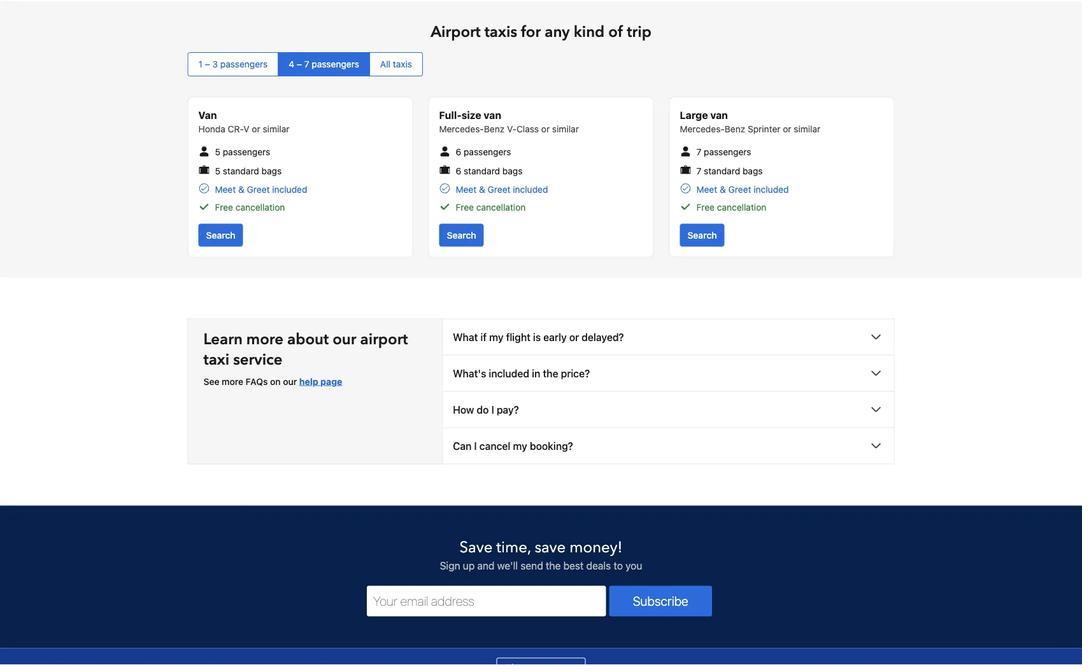 Task type: vqa. For each thing, say whether or not it's contained in the screenshot.
new jersey 2,368 properties
no



Task type: locate. For each thing, give the bounding box(es) containing it.
& down 5 standard bags
[[238, 185, 244, 195]]

similar right v
[[263, 124, 289, 135]]

3 meet from the left
[[697, 185, 717, 195]]

0 horizontal spatial free
[[215, 202, 233, 213]]

3 free cancellation from the left
[[697, 202, 767, 213]]

taxis
[[485, 22, 517, 43], [393, 59, 412, 70]]

2 horizontal spatial &
[[720, 185, 726, 195]]

mercedes- down large
[[680, 124, 725, 135]]

7 for 7 passengers
[[697, 147, 702, 158]]

meet & greet included down 5 standard bags
[[215, 185, 307, 195]]

1 horizontal spatial &
[[479, 185, 485, 195]]

1 horizontal spatial cancellation
[[476, 202, 526, 213]]

6 for 6 standard bags
[[456, 166, 461, 176]]

how do i pay?
[[453, 404, 519, 416]]

standard down the 7 passengers
[[704, 166, 740, 176]]

1 van from the left
[[484, 110, 501, 122]]

2 – from the left
[[297, 59, 302, 70]]

passengers
[[220, 59, 268, 70], [312, 59, 359, 70], [223, 147, 270, 158], [464, 147, 511, 158], [704, 147, 751, 158]]

3 & from the left
[[720, 185, 726, 195]]

free cancellation for van
[[456, 202, 526, 213]]

1 horizontal spatial meet
[[456, 185, 477, 195]]

search
[[206, 230, 235, 241], [447, 230, 476, 241], [688, 230, 717, 241]]

included for cr-
[[272, 185, 307, 195]]

my right "cancel"
[[513, 441, 527, 453]]

1 horizontal spatial mercedes-
[[680, 124, 725, 135]]

send
[[521, 560, 543, 572]]

0 horizontal spatial my
[[489, 332, 504, 344]]

free cancellation down 7 standard bags
[[697, 202, 767, 213]]

more right learn
[[246, 330, 283, 351]]

1 meet from the left
[[215, 185, 236, 195]]

1 vertical spatial taxis
[[393, 59, 412, 70]]

free for cr-
[[215, 202, 233, 213]]

1 horizontal spatial free cancellation
[[456, 202, 526, 213]]

1 – from the left
[[205, 59, 210, 70]]

taxis for all
[[393, 59, 412, 70]]

2 horizontal spatial standard
[[704, 166, 740, 176]]

1 horizontal spatial taxis
[[485, 22, 517, 43]]

or
[[252, 124, 260, 135], [541, 124, 550, 135], [783, 124, 792, 135], [569, 332, 579, 344]]

5 down honda
[[215, 147, 220, 158]]

passengers right 3
[[220, 59, 268, 70]]

1 bags from the left
[[262, 166, 282, 176]]

bags down the 7 passengers
[[743, 166, 763, 176]]

0 horizontal spatial van
[[484, 110, 501, 122]]

3 greet from the left
[[728, 185, 751, 195]]

1 horizontal spatial benz
[[725, 124, 745, 135]]

1 horizontal spatial bags
[[503, 166, 523, 176]]

2 6 from the top
[[456, 166, 461, 176]]

0 horizontal spatial –
[[205, 59, 210, 70]]

standard down 6 passengers
[[464, 166, 500, 176]]

1 mercedes- from the left
[[439, 124, 484, 135]]

passengers right 4
[[312, 59, 359, 70]]

free for van
[[456, 202, 474, 213]]

1 cancellation from the left
[[236, 202, 285, 213]]

search for van
[[447, 230, 476, 241]]

benz up the 7 passengers
[[725, 124, 745, 135]]

7 right 4
[[304, 59, 309, 70]]

1 & from the left
[[238, 185, 244, 195]]

meet & greet included for van
[[456, 185, 548, 195]]

2 bags from the left
[[503, 166, 523, 176]]

my right if
[[489, 332, 504, 344]]

6
[[456, 147, 461, 158], [456, 166, 461, 176]]

0 horizontal spatial search button
[[198, 224, 243, 247]]

0 horizontal spatial greet
[[247, 185, 270, 195]]

1 search from the left
[[206, 230, 235, 241]]

similar right class
[[552, 124, 579, 135]]

0 horizontal spatial bags
[[262, 166, 282, 176]]

0 vertical spatial taxis
[[485, 22, 517, 43]]

free cancellation down 6 standard bags
[[456, 202, 526, 213]]

2 cancellation from the left
[[476, 202, 526, 213]]

Your email address email field
[[367, 587, 606, 617]]

7 up 7 standard bags
[[697, 147, 702, 158]]

1 6 from the top
[[456, 147, 461, 158]]

i
[[491, 404, 494, 416], [474, 441, 477, 453]]

or inside dropdown button
[[569, 332, 579, 344]]

2 meet & greet included from the left
[[456, 185, 548, 195]]

free down 7 standard bags
[[697, 202, 715, 213]]

1 vertical spatial the
[[546, 560, 561, 572]]

faqs
[[246, 377, 268, 387]]

pay?
[[497, 404, 519, 416]]

0 horizontal spatial meet & greet included
[[215, 185, 307, 195]]

&
[[238, 185, 244, 195], [479, 185, 485, 195], [720, 185, 726, 195]]

included down 5 standard bags
[[272, 185, 307, 195]]

& for cr-
[[238, 185, 244, 195]]

1 horizontal spatial similar
[[552, 124, 579, 135]]

similar inside full-size van mercedes-benz v-class or similar
[[552, 124, 579, 135]]

included down 6 standard bags
[[513, 185, 548, 195]]

0 vertical spatial more
[[246, 330, 283, 351]]

greet down 5 standard bags
[[247, 185, 270, 195]]

passengers up 7 standard bags
[[704, 147, 751, 158]]

2 benz from the left
[[725, 124, 745, 135]]

similar
[[263, 124, 289, 135], [552, 124, 579, 135], [794, 124, 821, 135]]

2 horizontal spatial search
[[688, 230, 717, 241]]

subscribe button
[[609, 587, 712, 617]]

2 greet from the left
[[488, 185, 511, 195]]

van right large
[[710, 110, 728, 122]]

similar right "sprinter"
[[794, 124, 821, 135]]

our right about
[[333, 330, 356, 351]]

2 horizontal spatial greet
[[728, 185, 751, 195]]

5 for 5 standard bags
[[215, 166, 220, 176]]

2 vertical spatial 7
[[697, 166, 702, 176]]

help
[[299, 377, 318, 387]]

0 vertical spatial 7
[[304, 59, 309, 70]]

greet
[[247, 185, 270, 195], [488, 185, 511, 195], [728, 185, 751, 195]]

2 free cancellation from the left
[[456, 202, 526, 213]]

included for van
[[513, 185, 548, 195]]

6 up 6 standard bags
[[456, 147, 461, 158]]

my
[[489, 332, 504, 344], [513, 441, 527, 453]]

1 horizontal spatial –
[[297, 59, 302, 70]]

1 horizontal spatial meet & greet included
[[456, 185, 548, 195]]

i right the 'can'
[[474, 441, 477, 453]]

sort results by element
[[188, 53, 895, 77]]

2 horizontal spatial similar
[[794, 124, 821, 135]]

– right 4
[[297, 59, 302, 70]]

1 horizontal spatial greet
[[488, 185, 511, 195]]

2 horizontal spatial bags
[[743, 166, 763, 176]]

free cancellation down 5 standard bags
[[215, 202, 285, 213]]

3 search from the left
[[688, 230, 717, 241]]

class
[[517, 124, 539, 135]]

3 bags from the left
[[743, 166, 763, 176]]

2 horizontal spatial free cancellation
[[697, 202, 767, 213]]

i inside dropdown button
[[474, 441, 477, 453]]

cancellation down 7 standard bags
[[717, 202, 767, 213]]

2 meet from the left
[[456, 185, 477, 195]]

& down 7 standard bags
[[720, 185, 726, 195]]

how
[[453, 404, 474, 416]]

airport
[[431, 22, 481, 43]]

2 horizontal spatial free
[[697, 202, 715, 213]]

or right class
[[541, 124, 550, 135]]

benz left v-
[[484, 124, 505, 135]]

more right see
[[222, 377, 243, 387]]

greet for mercedes-
[[728, 185, 751, 195]]

1 vertical spatial my
[[513, 441, 527, 453]]

1 meet & greet included from the left
[[215, 185, 307, 195]]

meet
[[215, 185, 236, 195], [456, 185, 477, 195], [697, 185, 717, 195]]

we'll
[[497, 560, 518, 572]]

1 vertical spatial more
[[222, 377, 243, 387]]

1 horizontal spatial van
[[710, 110, 728, 122]]

1 horizontal spatial our
[[333, 330, 356, 351]]

cancellation
[[236, 202, 285, 213], [476, 202, 526, 213], [717, 202, 767, 213]]

standard down the 5 passengers
[[223, 166, 259, 176]]

v-
[[507, 124, 517, 135]]

or right "early"
[[569, 332, 579, 344]]

1 horizontal spatial i
[[491, 404, 494, 416]]

0 horizontal spatial benz
[[484, 124, 505, 135]]

size
[[462, 110, 481, 122]]

van
[[484, 110, 501, 122], [710, 110, 728, 122]]

6 down 6 passengers
[[456, 166, 461, 176]]

benz
[[484, 124, 505, 135], [725, 124, 745, 135]]

taxis right the all
[[393, 59, 412, 70]]

free down 6 standard bags
[[456, 202, 474, 213]]

7
[[304, 59, 309, 70], [697, 147, 702, 158], [697, 166, 702, 176]]

5 down the 5 passengers
[[215, 166, 220, 176]]

0 vertical spatial 5
[[215, 147, 220, 158]]

0 horizontal spatial taxis
[[393, 59, 412, 70]]

0 vertical spatial 6
[[456, 147, 461, 158]]

2 search from the left
[[447, 230, 476, 241]]

1 benz from the left
[[484, 124, 505, 135]]

taxis left for
[[485, 22, 517, 43]]

3 search button from the left
[[680, 224, 725, 247]]

bags down the 5 passengers
[[262, 166, 282, 176]]

2 standard from the left
[[464, 166, 500, 176]]

& for van
[[479, 185, 485, 195]]

meet for van
[[456, 185, 477, 195]]

1 vertical spatial 5
[[215, 166, 220, 176]]

0 horizontal spatial free cancellation
[[215, 202, 285, 213]]

cancellation for van
[[476, 202, 526, 213]]

1 5 from the top
[[215, 147, 220, 158]]

1 vertical spatial 6
[[456, 166, 461, 176]]

& down 6 standard bags
[[479, 185, 485, 195]]

1 horizontal spatial free
[[456, 202, 474, 213]]

included down 7 standard bags
[[754, 185, 789, 195]]

free cancellation for cr-
[[215, 202, 285, 213]]

meet down 5 standard bags
[[215, 185, 236, 195]]

2 horizontal spatial meet & greet included
[[697, 185, 789, 195]]

save
[[535, 538, 566, 559]]

3 cancellation from the left
[[717, 202, 767, 213]]

meet & greet included down 7 standard bags
[[697, 185, 789, 195]]

1 vertical spatial 7
[[697, 147, 702, 158]]

3 meet & greet included from the left
[[697, 185, 789, 195]]

0 horizontal spatial standard
[[223, 166, 259, 176]]

cancellation down 6 standard bags
[[476, 202, 526, 213]]

0 horizontal spatial &
[[238, 185, 244, 195]]

mercedes- inside large van mercedes-benz sprinter or similar
[[680, 124, 725, 135]]

or right v
[[252, 124, 260, 135]]

free cancellation
[[215, 202, 285, 213], [456, 202, 526, 213], [697, 202, 767, 213]]

or right "sprinter"
[[783, 124, 792, 135]]

the inside what's included in the price? dropdown button
[[543, 368, 558, 380]]

included left in
[[489, 368, 529, 380]]

cancellation down 5 standard bags
[[236, 202, 285, 213]]

2 horizontal spatial meet
[[697, 185, 717, 195]]

3 standard from the left
[[704, 166, 740, 176]]

of
[[609, 22, 623, 43]]

2 search button from the left
[[439, 224, 484, 247]]

0 horizontal spatial meet
[[215, 185, 236, 195]]

1 free cancellation from the left
[[215, 202, 285, 213]]

3 free from the left
[[697, 202, 715, 213]]

our
[[333, 330, 356, 351], [283, 377, 297, 387]]

0 horizontal spatial i
[[474, 441, 477, 453]]

full-
[[439, 110, 462, 122]]

up
[[463, 560, 475, 572]]

i inside dropdown button
[[491, 404, 494, 416]]

0 vertical spatial i
[[491, 404, 494, 416]]

2 horizontal spatial cancellation
[[717, 202, 767, 213]]

best
[[563, 560, 584, 572]]

0 vertical spatial the
[[543, 368, 558, 380]]

the
[[543, 368, 558, 380], [546, 560, 561, 572]]

free down 5 standard bags
[[215, 202, 233, 213]]

7 standard bags
[[697, 166, 763, 176]]

2 mercedes- from the left
[[680, 124, 725, 135]]

0 horizontal spatial mercedes-
[[439, 124, 484, 135]]

taxis for airport
[[485, 22, 517, 43]]

2 horizontal spatial search button
[[680, 224, 725, 247]]

bags for van
[[503, 166, 523, 176]]

search button
[[198, 224, 243, 247], [439, 224, 484, 247], [680, 224, 725, 247]]

standard for van
[[464, 166, 500, 176]]

1 horizontal spatial standard
[[464, 166, 500, 176]]

free
[[215, 202, 233, 213], [456, 202, 474, 213], [697, 202, 715, 213]]

0 horizontal spatial search
[[206, 230, 235, 241]]

3 similar from the left
[[794, 124, 821, 135]]

meet down 7 standard bags
[[697, 185, 717, 195]]

1 horizontal spatial search
[[447, 230, 476, 241]]

1 free from the left
[[215, 202, 233, 213]]

greet down 7 standard bags
[[728, 185, 751, 195]]

1 search button from the left
[[198, 224, 243, 247]]

the right in
[[543, 368, 558, 380]]

service
[[233, 350, 283, 371]]

5 passengers
[[215, 147, 270, 158]]

2 similar from the left
[[552, 124, 579, 135]]

van right size
[[484, 110, 501, 122]]

standard
[[223, 166, 259, 176], [464, 166, 500, 176], [704, 166, 740, 176]]

0 horizontal spatial similar
[[263, 124, 289, 135]]

or inside van honda cr-v or similar
[[252, 124, 260, 135]]

1 vertical spatial i
[[474, 441, 477, 453]]

0 horizontal spatial more
[[222, 377, 243, 387]]

sign
[[440, 560, 460, 572]]

meet down 6 standard bags
[[456, 185, 477, 195]]

passengers up 5 standard bags
[[223, 147, 270, 158]]

5
[[215, 147, 220, 158], [215, 166, 220, 176]]

about
[[287, 330, 329, 351]]

1 standard from the left
[[223, 166, 259, 176]]

taxis inside sort results by "element"
[[393, 59, 412, 70]]

7 down the 7 passengers
[[697, 166, 702, 176]]

1 greet from the left
[[247, 185, 270, 195]]

full-size van mercedes-benz v-class or similar
[[439, 110, 579, 135]]

bags
[[262, 166, 282, 176], [503, 166, 523, 176], [743, 166, 763, 176]]

i right do
[[491, 404, 494, 416]]

meet & greet included for mercedes-
[[697, 185, 789, 195]]

2 van from the left
[[710, 110, 728, 122]]

1 similar from the left
[[263, 124, 289, 135]]

& for mercedes-
[[720, 185, 726, 195]]

0 horizontal spatial cancellation
[[236, 202, 285, 213]]

search button for van
[[439, 224, 484, 247]]

passengers up 6 standard bags
[[464, 147, 511, 158]]

passengers for van
[[223, 147, 270, 158]]

what if my flight is early or delayed?
[[453, 332, 624, 344]]

1 horizontal spatial my
[[513, 441, 527, 453]]

greet down 6 standard bags
[[488, 185, 511, 195]]

1 horizontal spatial search button
[[439, 224, 484, 247]]

our right on
[[283, 377, 297, 387]]

meet for cr-
[[215, 185, 236, 195]]

0 horizontal spatial our
[[283, 377, 297, 387]]

2 & from the left
[[479, 185, 485, 195]]

the down the save
[[546, 560, 561, 572]]

large
[[680, 110, 708, 122]]

2 5 from the top
[[215, 166, 220, 176]]

mercedes- down size
[[439, 124, 484, 135]]

meet & greet included down 6 standard bags
[[456, 185, 548, 195]]

what
[[453, 332, 478, 344]]

meet & greet included
[[215, 185, 307, 195], [456, 185, 548, 195], [697, 185, 789, 195]]

bags down 6 passengers
[[503, 166, 523, 176]]

–
[[205, 59, 210, 70], [297, 59, 302, 70]]

– right 1 at top left
[[205, 59, 210, 70]]

2 free from the left
[[456, 202, 474, 213]]



Task type: describe. For each thing, give the bounding box(es) containing it.
honda
[[198, 124, 225, 135]]

to
[[614, 560, 623, 572]]

page
[[321, 377, 342, 387]]

search button for mercedes-
[[680, 224, 725, 247]]

see
[[204, 377, 219, 387]]

3
[[212, 59, 218, 70]]

what if my flight is early or delayed? button
[[443, 320, 894, 356]]

early
[[543, 332, 567, 344]]

money!
[[570, 538, 623, 559]]

0 vertical spatial my
[[489, 332, 504, 344]]

4
[[289, 59, 294, 70]]

included for mercedes-
[[754, 185, 789, 195]]

learn
[[204, 330, 243, 351]]

is
[[533, 332, 541, 344]]

7 inside sort results by "element"
[[304, 59, 309, 70]]

– for 3
[[205, 59, 210, 70]]

sprinter
[[748, 124, 781, 135]]

or inside full-size van mercedes-benz v-class or similar
[[541, 124, 550, 135]]

cancellation for cr-
[[236, 202, 285, 213]]

large van mercedes-benz sprinter or similar
[[680, 110, 821, 135]]

bags for cr-
[[262, 166, 282, 176]]

the inside save time, save money! sign up and we'll send the best deals to you
[[546, 560, 561, 572]]

how do i pay? button
[[443, 392, 894, 428]]

cancellation for mercedes-
[[717, 202, 767, 213]]

and
[[477, 560, 495, 572]]

6 passengers
[[456, 147, 511, 158]]

taxi
[[204, 350, 229, 371]]

5 standard bags
[[215, 166, 282, 176]]

van honda cr-v or similar
[[198, 110, 289, 135]]

what's included in the price? button
[[443, 356, 894, 392]]

save time, save money! footer
[[0, 506, 1082, 666]]

similar inside large van mercedes-benz sprinter or similar
[[794, 124, 821, 135]]

– for 7
[[297, 59, 302, 70]]

on
[[270, 377, 281, 387]]

search button for cr-
[[198, 224, 243, 247]]

deals
[[586, 560, 611, 572]]

mercedes- inside full-size van mercedes-benz v-class or similar
[[439, 124, 484, 135]]

save
[[460, 538, 493, 559]]

do
[[477, 404, 489, 416]]

time,
[[496, 538, 531, 559]]

benz inside full-size van mercedes-benz v-class or similar
[[484, 124, 505, 135]]

all taxis
[[380, 59, 412, 70]]

7 passengers
[[697, 147, 751, 158]]

standard for cr-
[[223, 166, 259, 176]]

airport
[[360, 330, 408, 351]]

can i cancel my booking?
[[453, 441, 573, 453]]

0 vertical spatial our
[[333, 330, 356, 351]]

learn more about our airport taxi service see more faqs on our help page
[[204, 330, 408, 387]]

7 for 7 standard bags
[[697, 166, 702, 176]]

1
[[198, 59, 202, 70]]

van
[[198, 110, 217, 122]]

if
[[481, 332, 487, 344]]

1 – 3 passengers
[[198, 59, 268, 70]]

can
[[453, 441, 472, 453]]

any
[[545, 22, 570, 43]]

van inside full-size van mercedes-benz v-class or similar
[[484, 110, 501, 122]]

for
[[521, 22, 541, 43]]

similar inside van honda cr-v or similar
[[263, 124, 289, 135]]

van inside large van mercedes-benz sprinter or similar
[[710, 110, 728, 122]]

6 for 6 passengers
[[456, 147, 461, 158]]

price?
[[561, 368, 590, 380]]

passengers for large van
[[704, 147, 751, 158]]

in
[[532, 368, 540, 380]]

kind
[[574, 22, 605, 43]]

you
[[626, 560, 642, 572]]

cancel
[[479, 441, 510, 453]]

passengers for full-size van
[[464, 147, 511, 158]]

search for cr-
[[206, 230, 235, 241]]

help page link
[[299, 377, 342, 387]]

cr-
[[228, 124, 244, 135]]

1 vertical spatial our
[[283, 377, 297, 387]]

trip
[[627, 22, 652, 43]]

save time, save money! sign up and we'll send the best deals to you
[[440, 538, 642, 572]]

1 horizontal spatial more
[[246, 330, 283, 351]]

subscribe
[[633, 594, 688, 609]]

free for mercedes-
[[697, 202, 715, 213]]

greet for van
[[488, 185, 511, 195]]

all
[[380, 59, 390, 70]]

flight
[[506, 332, 531, 344]]

6 standard bags
[[456, 166, 523, 176]]

delayed?
[[582, 332, 624, 344]]

what's
[[453, 368, 486, 380]]

booking?
[[530, 441, 573, 453]]

airport taxis for any kind of trip
[[431, 22, 652, 43]]

or inside large van mercedes-benz sprinter or similar
[[783, 124, 792, 135]]

standard for mercedes-
[[704, 166, 740, 176]]

greet for cr-
[[247, 185, 270, 195]]

search for mercedes-
[[688, 230, 717, 241]]

v
[[244, 124, 249, 135]]

meet for mercedes-
[[697, 185, 717, 195]]

5 for 5 passengers
[[215, 147, 220, 158]]

included inside dropdown button
[[489, 368, 529, 380]]

benz inside large van mercedes-benz sprinter or similar
[[725, 124, 745, 135]]

4 – 7 passengers
[[289, 59, 359, 70]]

free cancellation for mercedes-
[[697, 202, 767, 213]]

can i cancel my booking? button
[[443, 429, 894, 464]]

bags for mercedes-
[[743, 166, 763, 176]]

meet & greet included for cr-
[[215, 185, 307, 195]]

what's included in the price?
[[453, 368, 590, 380]]



